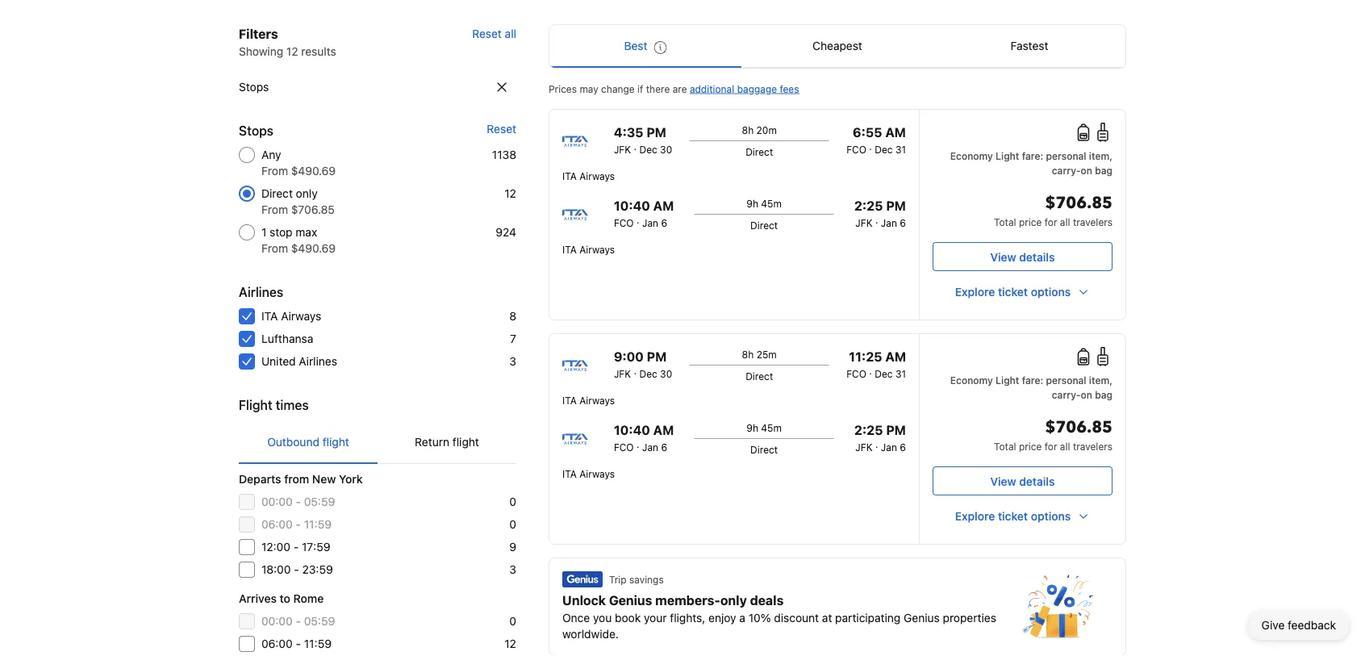 Task type: locate. For each thing, give the bounding box(es) containing it.
1 vertical spatial 30
[[660, 368, 673, 379]]

only up 'a'
[[721, 593, 747, 608]]

45m down 20m
[[761, 198, 782, 209]]

2 economy from the top
[[951, 375, 993, 386]]

0 vertical spatial 06:00
[[262, 518, 293, 531]]

1 2:25 from the top
[[855, 198, 883, 213]]

1 stops from the top
[[239, 80, 269, 94]]

2 $706.85 total price for all travelers from the top
[[994, 416, 1113, 452]]

$490.69 up 'direct only from $706.85'
[[291, 164, 336, 178]]

1 3 from the top
[[510, 355, 517, 368]]

0 vertical spatial item,
[[1090, 150, 1113, 161]]

10:40 for 9:00
[[614, 423, 650, 438]]

ita airways
[[563, 170, 615, 182], [563, 244, 615, 255], [262, 310, 321, 323], [563, 395, 615, 406], [563, 468, 615, 479]]

from
[[284, 473, 309, 486]]

0 vertical spatial view
[[991, 250, 1017, 264]]

0 vertical spatial explore
[[956, 285, 995, 299]]

ita
[[563, 170, 577, 182], [563, 244, 577, 255], [262, 310, 278, 323], [563, 395, 577, 406], [563, 468, 577, 479]]

enjoy
[[709, 611, 737, 625]]

924
[[496, 226, 517, 239]]

9h down 8h 20m
[[747, 198, 759, 209]]

pm
[[647, 125, 667, 140], [887, 198, 906, 213], [647, 349, 667, 364], [887, 423, 906, 438]]

you
[[593, 611, 612, 625]]

1 06:00 from the top
[[262, 518, 293, 531]]

0 vertical spatial $490.69
[[291, 164, 336, 178]]

1 vertical spatial 9h 45m
[[747, 422, 782, 433]]

light
[[996, 150, 1020, 161], [996, 375, 1020, 386]]

1 fare: from the top
[[1022, 150, 1044, 161]]

1 vertical spatial from
[[262, 203, 288, 216]]

2 for from the top
[[1045, 441, 1058, 452]]

1 view details button from the top
[[933, 242, 1113, 271]]

0 vertical spatial economy
[[951, 150, 993, 161]]

2 11:59 from the top
[[304, 637, 332, 651]]

45m for 11:25 am
[[761, 422, 782, 433]]

2:25 down 6:55 am fco . dec 31
[[855, 198, 883, 213]]

reset all
[[472, 27, 517, 40]]

$490.69 inside '1 stop max from $490.69'
[[291, 242, 336, 255]]

1 vertical spatial ticket
[[998, 510, 1028, 523]]

9h
[[747, 198, 759, 209], [747, 422, 759, 433]]

from down stop
[[262, 242, 288, 255]]

00:00
[[262, 495, 293, 509], [262, 615, 293, 628]]

2 view details button from the top
[[933, 467, 1113, 496]]

rome
[[293, 592, 324, 605]]

0 vertical spatial 10:40
[[614, 198, 650, 213]]

2 total from the top
[[994, 441, 1017, 452]]

06:00 - 11:59 down to
[[262, 637, 332, 651]]

1 from from the top
[[262, 164, 288, 178]]

0 vertical spatial ticket
[[998, 285, 1028, 299]]

1 vertical spatial 00:00
[[262, 615, 293, 628]]

genius image
[[563, 571, 603, 588], [563, 571, 603, 588], [1023, 575, 1094, 639]]

1 vertical spatial light
[[996, 375, 1020, 386]]

3 down "9"
[[510, 563, 517, 576]]

details for 6:55 am
[[1020, 250, 1055, 264]]

for
[[1045, 216, 1058, 228], [1045, 441, 1058, 452]]

1 vertical spatial travelers
[[1073, 441, 1113, 452]]

fare: for 11:25 am
[[1022, 375, 1044, 386]]

1 vertical spatial view
[[991, 475, 1017, 488]]

11:59 up 17:59
[[304, 518, 332, 531]]

8h 20m
[[742, 124, 777, 136]]

1 30 from the top
[[660, 144, 673, 155]]

10:40 am fco . jan 6 down 4:35 pm jfk . dec 30
[[614, 198, 674, 228]]

1 for from the top
[[1045, 216, 1058, 228]]

1 vertical spatial $706.85 total price for all travelers
[[994, 416, 1113, 452]]

05:59 down new
[[304, 495, 335, 509]]

tab list up fees
[[550, 25, 1126, 69]]

2 2:25 pm jfk . jan 6 from the top
[[855, 423, 906, 453]]

8h for 4:35 pm
[[742, 124, 754, 136]]

9h 45m
[[747, 198, 782, 209], [747, 422, 782, 433]]

stops
[[239, 80, 269, 94], [239, 123, 274, 138]]

1 vertical spatial all
[[1061, 216, 1071, 228]]

2 carry- from the top
[[1052, 389, 1081, 400]]

$706.85
[[1046, 192, 1113, 214], [291, 203, 335, 216], [1046, 416, 1113, 439]]

1 horizontal spatial flight
[[453, 435, 479, 449]]

0 vertical spatial tab list
[[550, 25, 1126, 69]]

1 vertical spatial 06:00 - 11:59
[[262, 637, 332, 651]]

0 vertical spatial view details
[[991, 250, 1055, 264]]

0 vertical spatial for
[[1045, 216, 1058, 228]]

at
[[822, 611, 833, 625]]

0 vertical spatial economy light fare: personal item, carry-on bag
[[951, 150, 1113, 176]]

10:40 down 4:35 pm jfk . dec 30
[[614, 198, 650, 213]]

best image
[[654, 41, 667, 54], [654, 41, 667, 54]]

. down 6:55 at the top
[[870, 140, 872, 152]]

view details button for 11:25 am
[[933, 467, 1113, 496]]

05:59 for new
[[304, 495, 335, 509]]

0 vertical spatial travelers
[[1073, 216, 1113, 228]]

1 vertical spatial economy light fare: personal item, carry-on bag
[[951, 375, 1113, 400]]

3 0 from the top
[[510, 615, 517, 628]]

1 carry- from the top
[[1052, 165, 1081, 176]]

dec inside 9:00 pm jfk . dec 30
[[640, 368, 658, 379]]

airlines up 'lufthansa'
[[239, 285, 284, 300]]

1 vertical spatial 0
[[510, 518, 517, 531]]

dec down 4:35
[[640, 144, 658, 155]]

1 view from the top
[[991, 250, 1017, 264]]

all
[[505, 27, 517, 40], [1061, 216, 1071, 228], [1061, 441, 1071, 452]]

30 inside 4:35 pm jfk . dec 30
[[660, 144, 673, 155]]

12
[[286, 45, 298, 58], [505, 187, 517, 200], [505, 637, 517, 651]]

carry- for 11:25 am
[[1052, 389, 1081, 400]]

stops down showing
[[239, 80, 269, 94]]

0 horizontal spatial flight
[[323, 435, 349, 449]]

2 economy light fare: personal item, carry-on bag from the top
[[951, 375, 1113, 400]]

1 vertical spatial stops
[[239, 123, 274, 138]]

2 10:40 from the top
[[614, 423, 650, 438]]

1 vertical spatial view details
[[991, 475, 1055, 488]]

1 06:00 - 11:59 from the top
[[262, 518, 332, 531]]

flight for outbound flight
[[323, 435, 349, 449]]

4:35
[[614, 125, 644, 140]]

all for 11:25 am
[[1061, 441, 1071, 452]]

30
[[660, 144, 673, 155], [660, 368, 673, 379]]

dec down 9:00
[[640, 368, 658, 379]]

jfk inside 9:00 pm jfk . dec 30
[[614, 368, 631, 379]]

1 vertical spatial 10:40 am fco . jan 6
[[614, 423, 674, 453]]

0 horizontal spatial tab list
[[239, 421, 517, 465]]

1 vertical spatial options
[[1031, 510, 1071, 523]]

2 vertical spatial from
[[262, 242, 288, 255]]

9h 45m for 6:55
[[747, 198, 782, 209]]

10%
[[749, 611, 771, 625]]

once
[[563, 611, 590, 625]]

0 vertical spatial personal
[[1047, 150, 1087, 161]]

2 from from the top
[[262, 203, 288, 216]]

1 vertical spatial price
[[1019, 441, 1042, 452]]

$706.85 total price for all travelers
[[994, 192, 1113, 228], [994, 416, 1113, 452]]

06:00 down arrives to rome
[[262, 637, 293, 651]]

reset
[[472, 27, 502, 40], [487, 122, 517, 136]]

1 vertical spatial 3
[[510, 563, 517, 576]]

1 vertical spatial 45m
[[761, 422, 782, 433]]

jfk
[[614, 144, 631, 155], [856, 217, 873, 228], [614, 368, 631, 379], [856, 442, 873, 453]]

2 travelers from the top
[[1073, 441, 1113, 452]]

2 explore ticket options from the top
[[956, 510, 1071, 523]]

1 vertical spatial 2:25
[[855, 423, 883, 438]]

view details for 11:25 am
[[991, 475, 1055, 488]]

1 9h 45m from the top
[[747, 198, 782, 209]]

0 vertical spatial price
[[1019, 216, 1042, 228]]

outbound
[[267, 435, 320, 449]]

1 9h from the top
[[747, 198, 759, 209]]

1 explore from the top
[[956, 285, 995, 299]]

flight inside 'button'
[[453, 435, 479, 449]]

0 vertical spatial 00:00
[[262, 495, 293, 509]]

2 light from the top
[[996, 375, 1020, 386]]

genius left properties
[[904, 611, 940, 625]]

1 vertical spatial tab list
[[239, 421, 517, 465]]

tab list for unlock genius members-only deals
[[550, 25, 1126, 69]]

1 vertical spatial 31
[[896, 368, 906, 379]]

0 vertical spatial carry-
[[1052, 165, 1081, 176]]

8h
[[742, 124, 754, 136], [742, 349, 754, 360]]

2 10:40 am fco . jan 6 from the top
[[614, 423, 674, 453]]

only inside unlock genius members-only deals once you book your flights, enjoy a 10% discount at participating genius properties worldwide.
[[721, 593, 747, 608]]

cheapest button
[[742, 25, 934, 67]]

from up stop
[[262, 203, 288, 216]]

9h for 4:35 pm
[[747, 198, 759, 209]]

0 vertical spatial explore ticket options button
[[933, 278, 1113, 307]]

1 options from the top
[[1031, 285, 1071, 299]]

2 fare: from the top
[[1022, 375, 1044, 386]]

0 vertical spatial 30
[[660, 144, 673, 155]]

2:25 pm jfk . jan 6 down 11:25 am fco . dec 31
[[855, 423, 906, 453]]

0 vertical spatial 9h
[[747, 198, 759, 209]]

ticket for 11:25 am
[[998, 510, 1028, 523]]

$706.85 for 4:35 pm
[[1046, 192, 1113, 214]]

flight inside button
[[323, 435, 349, 449]]

1 vertical spatial explore ticket options
[[956, 510, 1071, 523]]

3 from from the top
[[262, 242, 288, 255]]

6:55
[[853, 125, 883, 140]]

dec for 11:25
[[875, 368, 893, 379]]

1 vertical spatial explore ticket options button
[[933, 502, 1113, 531]]

personal
[[1047, 150, 1087, 161], [1047, 375, 1087, 386]]

only inside 'direct only from $706.85'
[[296, 187, 318, 200]]

view for 11:25 am
[[991, 475, 1017, 488]]

1 vertical spatial personal
[[1047, 375, 1087, 386]]

may
[[580, 83, 599, 94]]

total
[[994, 216, 1017, 228], [994, 441, 1017, 452]]

1 vertical spatial explore
[[956, 510, 995, 523]]

0 vertical spatial 31
[[896, 144, 906, 155]]

1 vertical spatial total
[[994, 441, 1017, 452]]

30 for 9:00 pm
[[660, 368, 673, 379]]

personal for 11:25 am
[[1047, 375, 1087, 386]]

00:00 down "departs"
[[262, 495, 293, 509]]

dec for 9:00
[[640, 368, 658, 379]]

2 flight from the left
[[453, 435, 479, 449]]

tab list containing outbound flight
[[239, 421, 517, 465]]

only down "any from $490.69"
[[296, 187, 318, 200]]

9h for 9:00 pm
[[747, 422, 759, 433]]

flight right return
[[453, 435, 479, 449]]

2:25
[[855, 198, 883, 213], [855, 423, 883, 438]]

2 31 from the top
[[896, 368, 906, 379]]

1 vertical spatial 10:40
[[614, 423, 650, 438]]

1 horizontal spatial genius
[[904, 611, 940, 625]]

1 vertical spatial fare:
[[1022, 375, 1044, 386]]

2 9h from the top
[[747, 422, 759, 433]]

filters
[[239, 26, 278, 42]]

00:00 - 05:59
[[262, 495, 335, 509], [262, 615, 335, 628]]

11:59 down rome
[[304, 637, 332, 651]]

explore
[[956, 285, 995, 299], [956, 510, 995, 523]]

. inside 11:25 am fco . dec 31
[[870, 365, 872, 376]]

jan
[[642, 217, 659, 228], [881, 217, 898, 228], [642, 442, 659, 453], [881, 442, 898, 453]]

fees
[[780, 83, 800, 94]]

0 vertical spatial 0
[[510, 495, 517, 509]]

05:59 for rome
[[304, 615, 335, 628]]

0 vertical spatial genius
[[609, 593, 653, 608]]

0 vertical spatial stops
[[239, 80, 269, 94]]

1 details from the top
[[1020, 250, 1055, 264]]

travelers for 11:25 am
[[1073, 441, 1113, 452]]

view details for 6:55 am
[[991, 250, 1055, 264]]

0 vertical spatial 45m
[[761, 198, 782, 209]]

06:00 - 11:59
[[262, 518, 332, 531], [262, 637, 332, 651]]

options for 11:25 am
[[1031, 510, 1071, 523]]

are
[[673, 83, 687, 94]]

2 3 from the top
[[510, 563, 517, 576]]

options for 6:55 am
[[1031, 285, 1071, 299]]

2 options from the top
[[1031, 510, 1071, 523]]

economy
[[951, 150, 993, 161], [951, 375, 993, 386]]

1 vertical spatial 06:00
[[262, 637, 293, 651]]

00:00 - 05:59 down from
[[262, 495, 335, 509]]

1 travelers from the top
[[1073, 216, 1113, 228]]

fco inside 6:55 am fco . dec 31
[[847, 144, 867, 155]]

fare:
[[1022, 150, 1044, 161], [1022, 375, 1044, 386]]

8h left 25m
[[742, 349, 754, 360]]

2 00:00 - 05:59 from the top
[[262, 615, 335, 628]]

9h down 8h 25m
[[747, 422, 759, 433]]

00:00 - 05:59 down rome
[[262, 615, 335, 628]]

1 on from the top
[[1081, 165, 1093, 176]]

1 item, from the top
[[1090, 150, 1113, 161]]

1 horizontal spatial only
[[721, 593, 747, 608]]

2:25 pm jfk . jan 6 down 6:55 am fco . dec 31
[[855, 198, 906, 228]]

1 00:00 - 05:59 from the top
[[262, 495, 335, 509]]

2 8h from the top
[[742, 349, 754, 360]]

dec inside 6:55 am fco . dec 31
[[875, 144, 893, 155]]

2 vertical spatial all
[[1061, 441, 1071, 452]]

1 $490.69 from the top
[[291, 164, 336, 178]]

06:00 - 11:59 up 12:00 - 17:59
[[262, 518, 332, 531]]

0 vertical spatial all
[[505, 27, 517, 40]]

travelers
[[1073, 216, 1113, 228], [1073, 441, 1113, 452]]

1 vertical spatial 05:59
[[304, 615, 335, 628]]

0
[[510, 495, 517, 509], [510, 518, 517, 531], [510, 615, 517, 628]]

1 horizontal spatial airlines
[[299, 355, 337, 368]]

10:40 for 4:35
[[614, 198, 650, 213]]

stops up any
[[239, 123, 274, 138]]

0 vertical spatial 8h
[[742, 124, 754, 136]]

2 06:00 from the top
[[262, 637, 293, 651]]

0 vertical spatial on
[[1081, 165, 1093, 176]]

airlines down 'lufthansa'
[[299, 355, 337, 368]]

from down any
[[262, 164, 288, 178]]

1 8h from the top
[[742, 124, 754, 136]]

2 ticket from the top
[[998, 510, 1028, 523]]

from
[[262, 164, 288, 178], [262, 203, 288, 216], [262, 242, 288, 255]]

12 up 924
[[505, 187, 517, 200]]

2 2:25 from the top
[[855, 423, 883, 438]]

1 bag from the top
[[1095, 165, 1113, 176]]

3 down 7
[[510, 355, 517, 368]]

reset inside button
[[472, 27, 502, 40]]

departs
[[239, 473, 281, 486]]

2 personal from the top
[[1047, 375, 1087, 386]]

2 9h 45m from the top
[[747, 422, 782, 433]]

view
[[991, 250, 1017, 264], [991, 475, 1017, 488]]

23:59
[[302, 563, 333, 576]]

1 vertical spatial economy
[[951, 375, 993, 386]]

economy light fare: personal item, carry-on bag for 11:25 am
[[951, 375, 1113, 400]]

1 light from the top
[[996, 150, 1020, 161]]

dec inside 4:35 pm jfk . dec 30
[[640, 144, 658, 155]]

pm right 9:00
[[647, 349, 667, 364]]

12 left results
[[286, 45, 298, 58]]

0 horizontal spatial airlines
[[239, 285, 284, 300]]

tab list up york
[[239, 421, 517, 465]]

1 00:00 from the top
[[262, 495, 293, 509]]

economy light fare: personal item, carry-on bag
[[951, 150, 1113, 176], [951, 375, 1113, 400]]

genius up book
[[609, 593, 653, 608]]

6
[[661, 217, 668, 228], [900, 217, 906, 228], [661, 442, 668, 453], [900, 442, 906, 453]]

members-
[[656, 593, 721, 608]]

0 vertical spatial from
[[262, 164, 288, 178]]

$490.69 down max
[[291, 242, 336, 255]]

tab list containing best
[[550, 25, 1126, 69]]

. inside 4:35 pm jfk . dec 30
[[634, 140, 637, 152]]

31 inside 6:55 am fco . dec 31
[[896, 144, 906, 155]]

1 personal from the top
[[1047, 150, 1087, 161]]

0 vertical spatial 2:25 pm jfk . jan 6
[[855, 198, 906, 228]]

. down 11:25
[[870, 365, 872, 376]]

2 0 from the top
[[510, 518, 517, 531]]

0 vertical spatial only
[[296, 187, 318, 200]]

for for 11:25 am
[[1045, 441, 1058, 452]]

1 11:59 from the top
[[304, 518, 332, 531]]

1 price from the top
[[1019, 216, 1042, 228]]

1 0 from the top
[[510, 495, 517, 509]]

31 inside 11:25 am fco . dec 31
[[896, 368, 906, 379]]

10:40 am fco . jan 6 for 9:00
[[614, 423, 674, 453]]

ticket
[[998, 285, 1028, 299], [998, 510, 1028, 523]]

2 item, from the top
[[1090, 375, 1113, 386]]

2 price from the top
[[1019, 441, 1042, 452]]

total for 6:55 am
[[994, 216, 1017, 228]]

1 10:40 am fco . jan 6 from the top
[[614, 198, 674, 228]]

item,
[[1090, 150, 1113, 161], [1090, 375, 1113, 386]]

0 vertical spatial details
[[1020, 250, 1055, 264]]

direct only from $706.85
[[262, 187, 335, 216]]

0 vertical spatial 05:59
[[304, 495, 335, 509]]

00:00 for arrives
[[262, 615, 293, 628]]

1 vertical spatial 11:59
[[304, 637, 332, 651]]

am right 6:55 at the top
[[886, 125, 906, 140]]

00:00 for departs
[[262, 495, 293, 509]]

tab list
[[550, 25, 1126, 69], [239, 421, 517, 465]]

0 vertical spatial 3
[[510, 355, 517, 368]]

2 30 from the top
[[660, 368, 673, 379]]

fco
[[847, 144, 867, 155], [614, 217, 634, 228], [847, 368, 867, 379], [614, 442, 634, 453]]

1 vertical spatial 2:25 pm jfk . jan 6
[[855, 423, 906, 453]]

2:25 for 6:55
[[855, 198, 883, 213]]

view details button
[[933, 242, 1113, 271], [933, 467, 1113, 496]]

airways
[[580, 170, 615, 182], [580, 244, 615, 255], [281, 310, 321, 323], [580, 395, 615, 406], [580, 468, 615, 479]]

45m down 25m
[[761, 422, 782, 433]]

details
[[1020, 250, 1055, 264], [1020, 475, 1055, 488]]

2:25 pm jfk . jan 6
[[855, 198, 906, 228], [855, 423, 906, 453]]

2 00:00 from the top
[[262, 615, 293, 628]]

1 horizontal spatial tab list
[[550, 25, 1126, 69]]

2 05:59 from the top
[[304, 615, 335, 628]]

1 flight from the left
[[323, 435, 349, 449]]

10:40 down 9:00 pm jfk . dec 30 on the bottom of page
[[614, 423, 650, 438]]

10:40 am fco . jan 6 down 9:00 pm jfk . dec 30 on the bottom of page
[[614, 423, 674, 453]]

am right 11:25
[[886, 349, 906, 364]]

from inside '1 stop max from $490.69'
[[262, 242, 288, 255]]

$706.85 inside 'direct only from $706.85'
[[291, 203, 335, 216]]

0 vertical spatial options
[[1031, 285, 1071, 299]]

reset for reset
[[487, 122, 517, 136]]

3 for united airlines
[[510, 355, 517, 368]]

1 45m from the top
[[761, 198, 782, 209]]

1 vertical spatial only
[[721, 593, 747, 608]]

00:00 down arrives to rome
[[262, 615, 293, 628]]

1 vertical spatial item,
[[1090, 375, 1113, 386]]

2 bag from the top
[[1095, 389, 1113, 400]]

. down 4:35
[[634, 140, 637, 152]]

0 for 0
[[510, 495, 517, 509]]

reset all button
[[472, 24, 517, 44]]

. down 11:25 am fco . dec 31
[[876, 438, 879, 450]]

2 stops from the top
[[239, 123, 274, 138]]

2 on from the top
[[1081, 389, 1093, 400]]

30 inside 9:00 pm jfk . dec 30
[[660, 368, 673, 379]]

2 view from the top
[[991, 475, 1017, 488]]

all inside button
[[505, 27, 517, 40]]

0 vertical spatial 06:00 - 11:59
[[262, 518, 332, 531]]

1 vertical spatial bag
[[1095, 389, 1113, 400]]

12 left worldwide.
[[505, 637, 517, 651]]

9h 45m down 25m
[[747, 422, 782, 433]]

dec down 6:55 at the top
[[875, 144, 893, 155]]

travelers for 6:55 am
[[1073, 216, 1113, 228]]

only
[[296, 187, 318, 200], [721, 593, 747, 608]]

book
[[615, 611, 641, 625]]

price for 11:25 am
[[1019, 441, 1042, 452]]

9h 45m down 20m
[[747, 198, 782, 209]]

0 vertical spatial fare:
[[1022, 150, 1044, 161]]

06:00 - 11:59 for from
[[262, 518, 332, 531]]

flight up new
[[323, 435, 349, 449]]

2 06:00 - 11:59 from the top
[[262, 637, 332, 651]]

3 for 18:00 - 23:59
[[510, 563, 517, 576]]

2 45m from the top
[[761, 422, 782, 433]]

2 explore from the top
[[956, 510, 995, 523]]

1 05:59 from the top
[[304, 495, 335, 509]]

2 explore ticket options button from the top
[[933, 502, 1113, 531]]

2 $490.69 from the top
[[291, 242, 336, 255]]

2 view details from the top
[[991, 475, 1055, 488]]

1 economy from the top
[[951, 150, 993, 161]]

05:59 down rome
[[304, 615, 335, 628]]

1 2:25 pm jfk . jan 6 from the top
[[855, 198, 906, 228]]

. down 9:00
[[634, 365, 637, 376]]

dec inside 11:25 am fco . dec 31
[[875, 368, 893, 379]]

1 10:40 from the top
[[614, 198, 650, 213]]

total for 11:25 am
[[994, 441, 1017, 452]]

1138
[[492, 148, 517, 161]]

1 view details from the top
[[991, 250, 1055, 264]]

1 vertical spatial 8h
[[742, 349, 754, 360]]

1 explore ticket options button from the top
[[933, 278, 1113, 307]]

cheapest
[[813, 39, 863, 52]]

0 vertical spatial bag
[[1095, 165, 1113, 176]]

. inside 6:55 am fco . dec 31
[[870, 140, 872, 152]]

1 economy light fare: personal item, carry-on bag from the top
[[951, 150, 1113, 176]]

reset button
[[487, 121, 517, 137]]

pm right 4:35
[[647, 125, 667, 140]]

25m
[[757, 349, 777, 360]]

0 vertical spatial explore ticket options
[[956, 285, 1071, 299]]

1 ticket from the top
[[998, 285, 1028, 299]]

8h left 20m
[[742, 124, 754, 136]]

0 vertical spatial $706.85 total price for all travelers
[[994, 192, 1113, 228]]

1 vertical spatial $490.69
[[291, 242, 336, 255]]

dec down 11:25
[[875, 368, 893, 379]]

am inside 6:55 am fco . dec 31
[[886, 125, 906, 140]]

0 vertical spatial 11:59
[[304, 518, 332, 531]]

1 total from the top
[[994, 216, 1017, 228]]

45m
[[761, 198, 782, 209], [761, 422, 782, 433]]

0 vertical spatial 00:00 - 05:59
[[262, 495, 335, 509]]

1 $706.85 total price for all travelers from the top
[[994, 192, 1113, 228]]

1 vertical spatial carry-
[[1052, 389, 1081, 400]]

max
[[296, 226, 317, 239]]

1 vertical spatial 00:00 - 05:59
[[262, 615, 335, 628]]

2 details from the top
[[1020, 475, 1055, 488]]

1 explore ticket options from the top
[[956, 285, 1071, 299]]

06:00 up 12:00
[[262, 518, 293, 531]]

flight
[[239, 398, 273, 413]]

tab list for 06:00 - 11:59
[[239, 421, 517, 465]]

1 31 from the top
[[896, 144, 906, 155]]

12:00 - 17:59
[[262, 540, 331, 554]]

2:25 down 11:25 am fco . dec 31
[[855, 423, 883, 438]]



Task type: describe. For each thing, give the bounding box(es) containing it.
fco inside 11:25 am fco . dec 31
[[847, 368, 867, 379]]

2 vertical spatial 12
[[505, 637, 517, 651]]

deals
[[750, 593, 784, 608]]

7
[[510, 332, 517, 345]]

worldwide.
[[563, 628, 619, 641]]

11:25 am fco . dec 31
[[847, 349, 906, 379]]

showing 12 results
[[239, 45, 336, 58]]

economy for 11:25 am
[[951, 375, 993, 386]]

explore ticket options button for 11:25 am
[[933, 502, 1113, 531]]

united
[[262, 355, 296, 368]]

lufthansa
[[262, 332, 313, 345]]

00:00 - 05:59 for from
[[262, 495, 335, 509]]

1 vertical spatial genius
[[904, 611, 940, 625]]

0 for 12
[[510, 615, 517, 628]]

2:25 pm jfk . jan 6 for 11:25
[[855, 423, 906, 453]]

prices
[[549, 83, 577, 94]]

item, for 11:25 am
[[1090, 375, 1113, 386]]

dec for 6:55
[[875, 144, 893, 155]]

31 for 11:25 am
[[896, 368, 906, 379]]

united airlines
[[262, 355, 337, 368]]

ticket for 6:55 am
[[998, 285, 1028, 299]]

view details button for 6:55 am
[[933, 242, 1113, 271]]

any from $490.69
[[262, 148, 336, 178]]

06:00 - 11:59 for to
[[262, 637, 332, 651]]

12:00
[[262, 540, 291, 554]]

light for 11:25 am
[[996, 375, 1020, 386]]

30 for 4:35 pm
[[660, 144, 673, 155]]

1 vertical spatial airlines
[[299, 355, 337, 368]]

am inside 11:25 am fco . dec 31
[[886, 349, 906, 364]]

stop
[[270, 226, 293, 239]]

0 vertical spatial 12
[[286, 45, 298, 58]]

your
[[644, 611, 667, 625]]

$706.85 for 9:00 pm
[[1046, 416, 1113, 439]]

from inside 'direct only from $706.85'
[[262, 203, 288, 216]]

to
[[280, 592, 291, 605]]

there
[[646, 83, 670, 94]]

explore ticket options button for 6:55 am
[[933, 278, 1113, 307]]

$706.85 total price for all travelers for 11:25 am
[[994, 416, 1113, 452]]

explore for 6:55 am
[[956, 285, 995, 299]]

economy for 6:55 am
[[951, 150, 993, 161]]

am down 9:00 pm jfk . dec 30 on the bottom of page
[[654, 423, 674, 438]]

flights,
[[670, 611, 706, 625]]

arrives
[[239, 592, 277, 605]]

change
[[601, 83, 635, 94]]

prices may change if there are additional baggage fees
[[549, 83, 800, 94]]

11:59 for new
[[304, 518, 332, 531]]

personal for 6:55 am
[[1047, 150, 1087, 161]]

light for 6:55 am
[[996, 150, 1020, 161]]

2:25 pm jfk . jan 6 for 6:55
[[855, 198, 906, 228]]

31 for 6:55 am
[[896, 144, 906, 155]]

4:35 pm jfk . dec 30
[[614, 125, 673, 155]]

best button
[[550, 25, 742, 67]]

11:25
[[849, 349, 883, 364]]

18:00 - 23:59
[[262, 563, 333, 576]]

return
[[415, 435, 450, 449]]

carry- for 6:55 am
[[1052, 165, 1081, 176]]

arrives to rome
[[239, 592, 324, 605]]

flight times
[[239, 398, 309, 413]]

. down 6:55 am fco . dec 31
[[876, 214, 879, 225]]

8h for 9:00 pm
[[742, 349, 754, 360]]

. inside 9:00 pm jfk . dec 30
[[634, 365, 637, 376]]

all for 6:55 am
[[1061, 216, 1071, 228]]

savings
[[630, 574, 664, 585]]

reset for reset all
[[472, 27, 502, 40]]

outbound flight
[[267, 435, 349, 449]]

10:40 am fco . jan 6 for 4:35
[[614, 198, 674, 228]]

pm down 11:25 am fco . dec 31
[[887, 423, 906, 438]]

bag for 6:55 am
[[1095, 165, 1113, 176]]

any
[[262, 148, 281, 161]]

on for 6:55 am
[[1081, 165, 1093, 176]]

results
[[301, 45, 336, 58]]

a
[[740, 611, 746, 625]]

return flight
[[415, 435, 479, 449]]

if
[[638, 83, 644, 94]]

new
[[312, 473, 336, 486]]

1 stop max from $490.69
[[262, 226, 336, 255]]

6:55 am fco . dec 31
[[847, 125, 906, 155]]

outbound flight button
[[239, 421, 378, 463]]

jfk inside 4:35 pm jfk . dec 30
[[614, 144, 631, 155]]

on for 11:25 am
[[1081, 389, 1093, 400]]

fastest
[[1011, 39, 1049, 52]]

17:59
[[302, 540, 331, 554]]

2:25 for 11:25
[[855, 423, 883, 438]]

1 vertical spatial 12
[[505, 187, 517, 200]]

view for 6:55 am
[[991, 250, 1017, 264]]

06:00 for departs
[[262, 518, 293, 531]]

economy light fare: personal item, carry-on bag for 6:55 am
[[951, 150, 1113, 176]]

give feedback button
[[1249, 611, 1350, 640]]

. down 9:00 pm jfk . dec 30 on the bottom of page
[[637, 438, 640, 450]]

explore ticket options for 6:55 am
[[956, 285, 1071, 299]]

feedback
[[1288, 619, 1337, 632]]

additional
[[690, 83, 735, 94]]

06:00 for arrives
[[262, 637, 293, 651]]

for for 6:55 am
[[1045, 216, 1058, 228]]

baggage
[[737, 83, 777, 94]]

departs from new york
[[239, 473, 363, 486]]

8
[[509, 310, 517, 323]]

00:00 - 05:59 for to
[[262, 615, 335, 628]]

pm inside 9:00 pm jfk . dec 30
[[647, 349, 667, 364]]

pm down 6:55 am fco . dec 31
[[887, 198, 906, 213]]

flight for return flight
[[453, 435, 479, 449]]

9
[[510, 540, 517, 554]]

20m
[[757, 124, 777, 136]]

properties
[[943, 611, 997, 625]]

trip
[[609, 574, 627, 585]]

times
[[276, 398, 309, 413]]

1
[[262, 226, 267, 239]]

$706.85 total price for all travelers for 6:55 am
[[994, 192, 1113, 228]]

pm inside 4:35 pm jfk . dec 30
[[647, 125, 667, 140]]

price for 6:55 am
[[1019, 216, 1042, 228]]

york
[[339, 473, 363, 486]]

. down 4:35 pm jfk . dec 30
[[637, 214, 640, 225]]

dec for 4:35
[[640, 144, 658, 155]]

direct inside 'direct only from $706.85'
[[262, 187, 293, 200]]

am down 4:35 pm jfk . dec 30
[[654, 198, 674, 213]]

9:00
[[614, 349, 644, 364]]

fare: for 6:55 am
[[1022, 150, 1044, 161]]

9:00 pm jfk . dec 30
[[614, 349, 673, 379]]

return flight button
[[378, 421, 517, 463]]

fastest button
[[934, 25, 1126, 67]]

give feedback
[[1262, 619, 1337, 632]]

explore for 11:25 am
[[956, 510, 995, 523]]

from inside "any from $490.69"
[[262, 164, 288, 178]]

additional baggage fees link
[[690, 83, 800, 94]]

11:59 for rome
[[304, 637, 332, 651]]

details for 11:25 am
[[1020, 475, 1055, 488]]

18:00
[[262, 563, 291, 576]]

unlock genius members-only deals once you book your flights, enjoy a 10% discount at participating genius properties worldwide.
[[563, 593, 997, 641]]

$490.69 inside "any from $490.69"
[[291, 164, 336, 178]]

give
[[1262, 619, 1285, 632]]

unlock
[[563, 593, 606, 608]]

discount
[[774, 611, 819, 625]]

8h 25m
[[742, 349, 777, 360]]

45m for 6:55 am
[[761, 198, 782, 209]]

trip savings
[[609, 574, 664, 585]]

9h 45m for 11:25
[[747, 422, 782, 433]]

showing
[[239, 45, 283, 58]]

participating
[[836, 611, 901, 625]]

explore ticket options for 11:25 am
[[956, 510, 1071, 523]]

best
[[624, 39, 648, 52]]

item, for 6:55 am
[[1090, 150, 1113, 161]]

0 vertical spatial airlines
[[239, 285, 284, 300]]

bag for 11:25 am
[[1095, 389, 1113, 400]]



Task type: vqa. For each thing, say whether or not it's contained in the screenshot.
first view details button
yes



